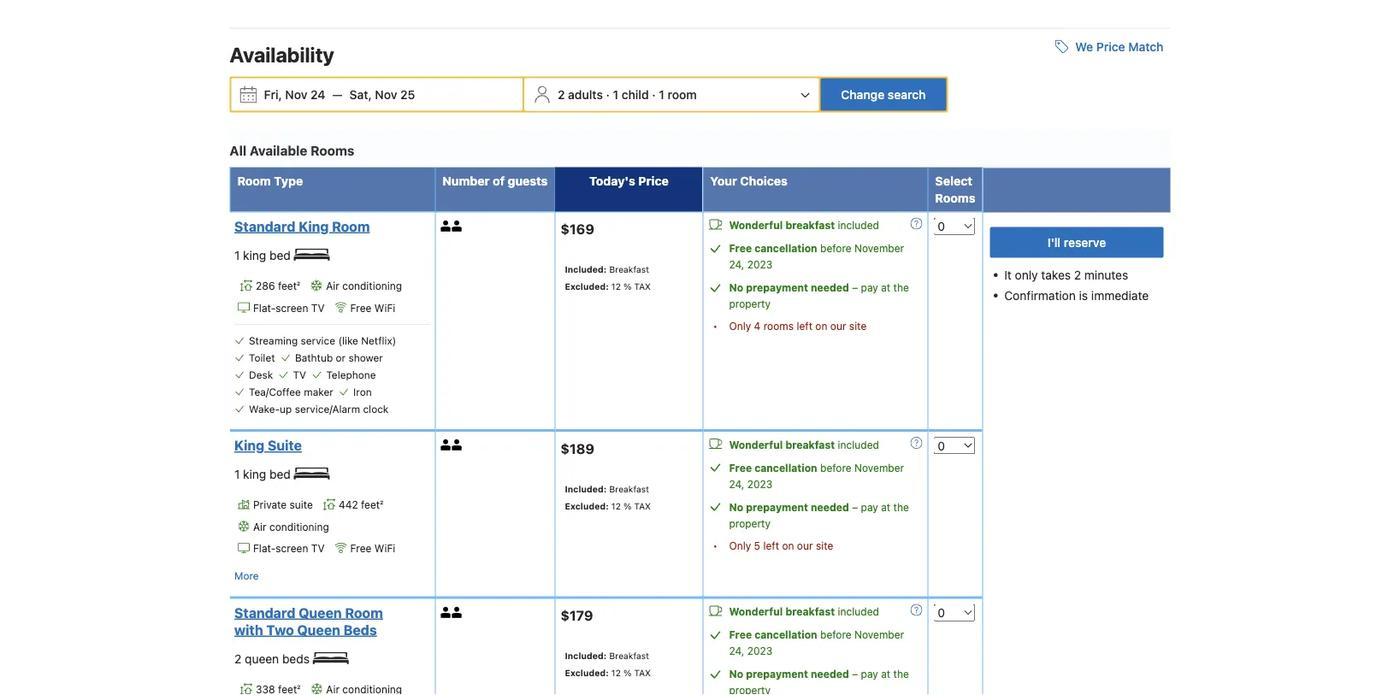 Task type: describe. For each thing, give the bounding box(es) containing it.
286 feet²
[[256, 280, 301, 292]]

today's
[[590, 174, 636, 188]]

your
[[711, 174, 738, 188]]

bed for standard
[[270, 248, 291, 262]]

2023 for $179
[[748, 646, 773, 658]]

number of guests
[[443, 174, 548, 188]]

$169
[[561, 221, 595, 238]]

$189
[[561, 441, 595, 457]]

at for $189
[[882, 501, 891, 513]]

occupancy image for standard queen room with two queen beds
[[452, 607, 463, 618]]

tax for $189
[[634, 501, 651, 511]]

bathtub or shower
[[295, 352, 383, 364]]

0 horizontal spatial conditioning
[[270, 521, 329, 533]]

tea/coffee maker
[[249, 386, 334, 398]]

wake-up service/alarm clock
[[249, 403, 389, 415]]

cancellation for $189
[[755, 462, 818, 474]]

2 adults · 1 child · 1 room button
[[526, 78, 818, 111]]

1 vertical spatial queen
[[297, 622, 340, 638]]

free cancellation for $179
[[730, 629, 818, 641]]

service/alarm
[[295, 403, 360, 415]]

more details on meals and payment options image for $169
[[911, 218, 923, 230]]

before for $189
[[821, 462, 852, 474]]

2 screen from the top
[[276, 543, 308, 555]]

2 · from the left
[[652, 87, 656, 101]]

286
[[256, 280, 275, 292]]

1 horizontal spatial left
[[797, 320, 813, 332]]

1 · from the left
[[606, 87, 610, 101]]

1 vertical spatial our
[[798, 540, 813, 552]]

november for $189
[[855, 462, 905, 474]]

tax for $169
[[634, 282, 651, 292]]

king suite link
[[234, 437, 426, 454]]

no prepayment needed for $169
[[730, 282, 850, 294]]

beds
[[344, 622, 377, 638]]

2 flat- from the top
[[253, 543, 276, 555]]

november for $179
[[855, 629, 905, 641]]

included: breakfast excluded: 12 % tax for $189
[[565, 484, 651, 511]]

– pay at the property for $179
[[730, 669, 910, 696]]

netflix)
[[361, 334, 396, 346]]

private
[[253, 500, 287, 512]]

bed for king
[[270, 468, 291, 482]]

– for $169
[[853, 282, 859, 294]]

442
[[339, 500, 358, 512]]

breakfast for $189
[[786, 439, 835, 451]]

king for standard
[[243, 248, 266, 262]]

rooms
[[764, 320, 794, 332]]

standard for standard king room
[[234, 218, 296, 234]]

at for $179
[[882, 669, 891, 681]]

– for $179
[[853, 669, 859, 681]]

0 vertical spatial air conditioning
[[326, 280, 402, 292]]

included for $189
[[838, 439, 880, 451]]

standard for standard queen room with two queen beds
[[234, 605, 296, 621]]

i'll reserve
[[1048, 235, 1107, 249]]

property for $179
[[730, 685, 771, 696]]

more
[[234, 570, 259, 582]]

free for $189
[[730, 462, 752, 474]]

wonderful for $179
[[730, 606, 783, 618]]

your choices
[[711, 174, 788, 188]]

• for $169
[[713, 320, 718, 332]]

1 horizontal spatial conditioning
[[342, 280, 402, 292]]

1 vertical spatial air conditioning
[[253, 521, 329, 533]]

all
[[230, 143, 247, 158]]

room for standard king room
[[332, 218, 370, 234]]

5
[[755, 540, 761, 552]]

standard queen room with two queen beds link
[[234, 605, 426, 639]]

0 horizontal spatial site
[[816, 540, 834, 552]]

service
[[301, 334, 336, 346]]

2 nov from the left
[[375, 87, 397, 101]]

fri, nov 24 button
[[257, 79, 332, 110]]

excluded: for $169
[[565, 282, 609, 292]]

search
[[888, 87, 926, 101]]

12 for $179
[[612, 669, 621, 679]]

up
[[280, 403, 292, 415]]

2 vertical spatial tv
[[311, 543, 325, 555]]

change search button
[[821, 78, 947, 111]]

room type
[[237, 174, 303, 188]]

of
[[493, 174, 505, 188]]

0 vertical spatial room
[[237, 174, 271, 188]]

takes
[[1042, 268, 1072, 282]]

1 left child
[[613, 87, 619, 101]]

no for $189
[[730, 501, 744, 513]]

needed for $179
[[811, 669, 850, 681]]

2 flat-screen tv from the top
[[253, 543, 325, 555]]

2 wifi from the top
[[375, 543, 396, 555]]

feet² for 442 feet²
[[361, 500, 384, 512]]

included for $169
[[838, 219, 880, 231]]

bathtub
[[295, 352, 333, 364]]

iron
[[354, 386, 372, 398]]

% for $169
[[624, 282, 632, 292]]

minutes
[[1085, 268, 1129, 282]]

before november 24, 2023 for $189
[[730, 462, 905, 490]]

free cancellation for $189
[[730, 462, 818, 474]]

the for $169
[[894, 282, 910, 294]]

occupancy image for standard king room
[[452, 220, 463, 231]]

more link
[[234, 568, 259, 585]]

king for king
[[243, 468, 266, 482]]

1 king bed for king
[[234, 468, 294, 482]]

1 horizontal spatial air
[[326, 280, 340, 292]]

standard king room link
[[234, 218, 426, 235]]

occupancy image for king suite
[[452, 440, 463, 451]]

king suite
[[234, 438, 302, 454]]

streaming service (like netflix)
[[249, 334, 396, 346]]

1 horizontal spatial rooms
[[936, 191, 976, 205]]

24
[[311, 87, 326, 101]]

sat,
[[350, 87, 372, 101]]

two
[[267, 622, 294, 638]]

1 horizontal spatial site
[[850, 320, 867, 332]]

number
[[443, 174, 490, 188]]

adults
[[568, 87, 603, 101]]

free cancellation for $169
[[730, 243, 818, 255]]

it only takes 2 minutes confirmation is immediate
[[1005, 268, 1149, 302]]

pay for $189
[[861, 501, 879, 513]]

fri, nov 24 — sat, nov 25
[[264, 87, 415, 101]]

tax for $179
[[634, 669, 651, 679]]

it
[[1005, 268, 1012, 282]]

1 vertical spatial air
[[253, 521, 267, 533]]

25
[[401, 87, 415, 101]]

1 down the standard king room
[[234, 248, 240, 262]]

breakfast for $179
[[786, 606, 835, 618]]

1 vertical spatial king
[[234, 438, 265, 454]]

more details on meals and payment options image for $189
[[911, 437, 923, 449]]

room for standard queen room with two queen beds
[[345, 605, 383, 621]]

no for $169
[[730, 282, 744, 294]]

is
[[1080, 288, 1089, 302]]

streaming
[[249, 334, 298, 346]]

2023 for $169
[[748, 259, 773, 271]]

queen
[[245, 652, 279, 666]]

included for $179
[[838, 606, 880, 618]]

1 flat- from the top
[[253, 302, 276, 314]]

change search
[[842, 87, 926, 101]]

available
[[250, 143, 308, 158]]

price for today's
[[639, 174, 669, 188]]

1 screen from the top
[[276, 302, 308, 314]]

select rooms
[[936, 174, 976, 205]]

property for $169
[[730, 298, 771, 310]]

i'll reserve button
[[991, 227, 1164, 258]]

needed for $189
[[811, 501, 850, 513]]

0 vertical spatial king
[[299, 218, 329, 234]]

choices
[[741, 174, 788, 188]]

shower
[[349, 352, 383, 364]]

– for $189
[[853, 501, 859, 513]]

suite
[[290, 500, 313, 512]]

change
[[842, 87, 885, 101]]

2023 for $189
[[748, 478, 773, 490]]

match
[[1129, 39, 1164, 53]]

confirmation
[[1005, 288, 1077, 302]]

0 horizontal spatial on
[[783, 540, 795, 552]]

0 vertical spatial tv
[[311, 302, 325, 314]]

before november 24, 2023 for $179
[[730, 629, 905, 658]]

included: for $169
[[565, 265, 607, 275]]

only
[[1016, 268, 1039, 282]]

type
[[274, 174, 303, 188]]

wake-
[[249, 403, 280, 415]]

0 vertical spatial on
[[816, 320, 828, 332]]

(like
[[338, 334, 358, 346]]

wonderful for $189
[[730, 439, 783, 451]]

1 king bed for standard
[[234, 248, 294, 262]]

only for $169
[[730, 320, 752, 332]]

standard queen room with two queen beds
[[234, 605, 383, 638]]

standard king room
[[234, 218, 370, 234]]

immediate
[[1092, 288, 1149, 302]]

only 5 left on our site
[[730, 540, 834, 552]]

only for $189
[[730, 540, 752, 552]]

we
[[1076, 39, 1094, 53]]

fri,
[[264, 87, 282, 101]]



Task type: vqa. For each thing, say whether or not it's contained in the screenshot.
payment
no



Task type: locate. For each thing, give the bounding box(es) containing it.
excluded: for $179
[[565, 669, 609, 679]]

rooms right available
[[311, 143, 355, 158]]

1 king bed up '286'
[[234, 248, 294, 262]]

3 12 from the top
[[612, 669, 621, 679]]

1 no prepayment needed from the top
[[730, 282, 850, 294]]

1 vertical spatial more details on meals and payment options image
[[911, 437, 923, 449]]

cancellation for $169
[[755, 243, 818, 255]]

0 vertical spatial 24,
[[730, 259, 745, 271]]

pay for $179
[[861, 669, 879, 681]]

needed for $169
[[811, 282, 850, 294]]

3 property from the top
[[730, 685, 771, 696]]

2 free cancellation from the top
[[730, 462, 818, 474]]

prepayment for $189
[[746, 501, 809, 513]]

2 wonderful from the top
[[730, 439, 783, 451]]

2 at from the top
[[882, 501, 891, 513]]

1 before november 24, 2023 from the top
[[730, 243, 905, 271]]

no prepayment needed for $179
[[730, 669, 850, 681]]

wonderful breakfast included for $169
[[730, 219, 880, 231]]

wifi
[[375, 302, 396, 314], [375, 543, 396, 555]]

king down 'king suite'
[[243, 468, 266, 482]]

1 vertical spatial no
[[730, 501, 744, 513]]

included: for $179
[[565, 651, 607, 662]]

—
[[332, 87, 343, 101]]

% for $179
[[624, 669, 632, 679]]

our right rooms
[[831, 320, 847, 332]]

included: down $189
[[565, 484, 607, 494]]

flat-screen tv down 286 feet²
[[253, 302, 325, 314]]

1 vertical spatial 1 king bed
[[234, 468, 294, 482]]

0 vertical spatial property
[[730, 298, 771, 310]]

2 vertical spatial room
[[345, 605, 383, 621]]

free wifi down 442 feet²
[[350, 543, 396, 555]]

0 horizontal spatial feet²
[[278, 280, 301, 292]]

· right adults
[[606, 87, 610, 101]]

suite
[[268, 438, 302, 454]]

2 vertical spatial pay
[[861, 669, 879, 681]]

flat-
[[253, 302, 276, 314], [253, 543, 276, 555]]

included
[[838, 219, 880, 231], [838, 439, 880, 451], [838, 606, 880, 618]]

flat- up the more link
[[253, 543, 276, 555]]

queen
[[299, 605, 342, 621], [297, 622, 340, 638]]

0 vertical spatial rooms
[[311, 143, 355, 158]]

air right 286 feet²
[[326, 280, 340, 292]]

1 vertical spatial price
[[639, 174, 669, 188]]

2 inside it only takes 2 minutes confirmation is immediate
[[1075, 268, 1082, 282]]

3 excluded: from the top
[[565, 669, 609, 679]]

0 vertical spatial breakfast
[[610, 265, 650, 275]]

0 vertical spatial free cancellation
[[730, 243, 818, 255]]

cancellation
[[755, 243, 818, 255], [755, 462, 818, 474], [755, 629, 818, 641]]

before november 24, 2023
[[730, 243, 905, 271], [730, 462, 905, 490], [730, 629, 905, 658]]

feet² right 442
[[361, 500, 384, 512]]

3 free cancellation from the top
[[730, 629, 818, 641]]

2 adults · 1 child · 1 room
[[558, 87, 697, 101]]

% for $189
[[624, 501, 632, 511]]

3 cancellation from the top
[[755, 629, 818, 641]]

breakfast for $189
[[610, 484, 650, 494]]

2 only from the top
[[730, 540, 752, 552]]

2 vertical spatial before
[[821, 629, 852, 641]]

3 prepayment from the top
[[746, 669, 809, 681]]

today's price
[[590, 174, 669, 188]]

24, for $169
[[730, 259, 745, 271]]

2 vertical spatial wonderful
[[730, 606, 783, 618]]

breakfast
[[786, 219, 835, 231], [786, 439, 835, 451], [786, 606, 835, 618]]

tv
[[311, 302, 325, 314], [293, 369, 306, 381], [311, 543, 325, 555]]

3 2023 from the top
[[748, 646, 773, 658]]

1 nov from the left
[[285, 87, 308, 101]]

included:
[[565, 265, 607, 275], [565, 484, 607, 494], [565, 651, 607, 662]]

1 vertical spatial •
[[713, 540, 718, 552]]

1 vertical spatial –
[[853, 501, 859, 513]]

1 horizontal spatial nov
[[375, 87, 397, 101]]

1 at from the top
[[882, 282, 891, 294]]

standard inside standard queen room with two queen beds
[[234, 605, 296, 621]]

screen down private suite
[[276, 543, 308, 555]]

0 vertical spatial standard
[[234, 218, 296, 234]]

standard down 'room type' on the top
[[234, 218, 296, 234]]

excluded: down $189
[[565, 501, 609, 511]]

tv up tea/coffee maker
[[293, 369, 306, 381]]

2 king from the top
[[243, 468, 266, 482]]

feet² right '286'
[[278, 280, 301, 292]]

only 4 rooms left on our site
[[730, 320, 867, 332]]

1 prepayment from the top
[[746, 282, 809, 294]]

24,
[[730, 259, 745, 271], [730, 478, 745, 490], [730, 646, 745, 658]]

·
[[606, 87, 610, 101], [652, 87, 656, 101]]

2 before november 24, 2023 from the top
[[730, 462, 905, 490]]

occupancy image
[[441, 220, 452, 231], [452, 220, 463, 231], [452, 440, 463, 451], [441, 607, 452, 618], [452, 607, 463, 618]]

all available rooms
[[230, 143, 355, 158]]

1 needed from the top
[[811, 282, 850, 294]]

0 horizontal spatial 2
[[234, 652, 242, 666]]

1 2023 from the top
[[748, 259, 773, 271]]

3 breakfast from the top
[[786, 606, 835, 618]]

bed
[[270, 248, 291, 262], [270, 468, 291, 482]]

2 vertical spatial included: breakfast excluded: 12 % tax
[[565, 651, 651, 679]]

0 vertical spatial included
[[838, 219, 880, 231]]

24, for $179
[[730, 646, 745, 658]]

excluded: for $189
[[565, 501, 609, 511]]

1 wifi from the top
[[375, 302, 396, 314]]

0 vertical spatial tax
[[634, 282, 651, 292]]

0 vertical spatial wonderful
[[730, 219, 783, 231]]

3 % from the top
[[624, 669, 632, 679]]

0 vertical spatial 1 king bed
[[234, 248, 294, 262]]

2 vertical spatial breakfast
[[786, 606, 835, 618]]

flat-screen tv
[[253, 302, 325, 314], [253, 543, 325, 555]]

2 up is
[[1075, 268, 1082, 282]]

2 left adults
[[558, 87, 565, 101]]

• for $189
[[713, 540, 718, 552]]

king
[[243, 248, 266, 262], [243, 468, 266, 482]]

2 november from the top
[[855, 462, 905, 474]]

free cancellation
[[730, 243, 818, 255], [730, 462, 818, 474], [730, 629, 818, 641]]

0 vertical spatial conditioning
[[342, 280, 402, 292]]

sat, nov 25 button
[[343, 79, 422, 110]]

before for $179
[[821, 629, 852, 641]]

free wifi up netflix)
[[350, 302, 396, 314]]

on
[[816, 320, 828, 332], [783, 540, 795, 552]]

2 vertical spatial 24,
[[730, 646, 745, 658]]

free
[[730, 243, 752, 255], [350, 302, 372, 314], [730, 462, 752, 474], [350, 543, 372, 555], [730, 629, 752, 641]]

0 vertical spatial included: breakfast excluded: 12 % tax
[[565, 265, 651, 292]]

feet²
[[278, 280, 301, 292], [361, 500, 384, 512]]

1 down 'king suite'
[[234, 468, 240, 482]]

on right 5
[[783, 540, 795, 552]]

1 vertical spatial standard
[[234, 605, 296, 621]]

0 vertical spatial no prepayment needed
[[730, 282, 850, 294]]

breakfast for $179
[[610, 651, 650, 662]]

12 for $189
[[612, 501, 621, 511]]

the
[[894, 282, 910, 294], [894, 501, 910, 513], [894, 669, 910, 681]]

with
[[234, 622, 263, 638]]

air down private
[[253, 521, 267, 533]]

0 vertical spatial •
[[713, 320, 718, 332]]

guests
[[508, 174, 548, 188]]

included: breakfast excluded: 12 % tax for $169
[[565, 265, 651, 292]]

room
[[668, 87, 697, 101]]

2 queen beds
[[234, 652, 313, 666]]

tv down suite
[[311, 543, 325, 555]]

2 the from the top
[[894, 501, 910, 513]]

0 vertical spatial 12
[[612, 282, 621, 292]]

1 vertical spatial before november 24, 2023
[[730, 462, 905, 490]]

1 % from the top
[[624, 282, 632, 292]]

2 standard from the top
[[234, 605, 296, 621]]

before november 24, 2023 for $169
[[730, 243, 905, 271]]

excluded: down $169
[[565, 282, 609, 292]]

november for $169
[[855, 243, 905, 255]]

1 vertical spatial included:
[[565, 484, 607, 494]]

1 • from the top
[[713, 320, 718, 332]]

prepayment for $169
[[746, 282, 809, 294]]

2 vertical spatial tax
[[634, 669, 651, 679]]

1 – pay at the property from the top
[[730, 282, 910, 310]]

2 vertical spatial property
[[730, 685, 771, 696]]

0 horizontal spatial nov
[[285, 87, 308, 101]]

1 vertical spatial wonderful breakfast included
[[730, 439, 880, 451]]

0 vertical spatial price
[[1097, 39, 1126, 53]]

bed down 'suite'
[[270, 468, 291, 482]]

no for $179
[[730, 669, 744, 681]]

select
[[936, 174, 973, 188]]

free wifi
[[350, 302, 396, 314], [350, 543, 396, 555]]

king
[[299, 218, 329, 234], [234, 438, 265, 454]]

maker
[[304, 386, 334, 398]]

1 horizontal spatial on
[[816, 320, 828, 332]]

2 vertical spatial the
[[894, 669, 910, 681]]

0 horizontal spatial left
[[764, 540, 780, 552]]

price right today's
[[639, 174, 669, 188]]

on right rooms
[[816, 320, 828, 332]]

at for $169
[[882, 282, 891, 294]]

left right 5
[[764, 540, 780, 552]]

0 vertical spatial before
[[821, 243, 852, 255]]

0 vertical spatial no
[[730, 282, 744, 294]]

king left 'suite'
[[234, 438, 265, 454]]

2 property from the top
[[730, 518, 771, 530]]

needed
[[811, 282, 850, 294], [811, 501, 850, 513], [811, 669, 850, 681]]

2 tax from the top
[[634, 501, 651, 511]]

12 for $169
[[612, 282, 621, 292]]

our right 5
[[798, 540, 813, 552]]

free for $169
[[730, 243, 752, 255]]

flat-screen tv down private suite
[[253, 543, 325, 555]]

1 the from the top
[[894, 282, 910, 294]]

$179
[[561, 608, 594, 624]]

2 pay from the top
[[861, 501, 879, 513]]

we price match
[[1076, 39, 1164, 53]]

2 vertical spatial cancellation
[[755, 629, 818, 641]]

2 bed from the top
[[270, 468, 291, 482]]

price inside dropdown button
[[1097, 39, 1126, 53]]

wifi down 442 feet²
[[375, 543, 396, 555]]

3 no from the top
[[730, 669, 744, 681]]

2 vertical spatial prepayment
[[746, 669, 809, 681]]

1 free cancellation from the top
[[730, 243, 818, 255]]

1 vertical spatial conditioning
[[270, 521, 329, 533]]

0 vertical spatial queen
[[299, 605, 342, 621]]

november
[[855, 243, 905, 255], [855, 462, 905, 474], [855, 629, 905, 641]]

2023
[[748, 259, 773, 271], [748, 478, 773, 490], [748, 646, 773, 658]]

3 breakfast from the top
[[610, 651, 650, 662]]

1 tax from the top
[[634, 282, 651, 292]]

1 only from the top
[[730, 320, 752, 332]]

0 vertical spatial –
[[853, 282, 859, 294]]

toilet
[[249, 352, 275, 364]]

0 vertical spatial site
[[850, 320, 867, 332]]

nov left 24
[[285, 87, 308, 101]]

1 free wifi from the top
[[350, 302, 396, 314]]

only left "4"
[[730, 320, 752, 332]]

1 vertical spatial breakfast
[[610, 484, 650, 494]]

• left 5
[[713, 540, 718, 552]]

occupancy image
[[441, 440, 452, 451]]

1 vertical spatial 2023
[[748, 478, 773, 490]]

flat- down '286'
[[253, 302, 276, 314]]

1 24, from the top
[[730, 259, 745, 271]]

– pay at the property for $169
[[730, 282, 910, 310]]

conditioning down suite
[[270, 521, 329, 533]]

1 vertical spatial site
[[816, 540, 834, 552]]

private suite
[[253, 500, 313, 512]]

2 vertical spatial no prepayment needed
[[730, 669, 850, 681]]

included: for $189
[[565, 484, 607, 494]]

1 breakfast from the top
[[786, 219, 835, 231]]

2 more details on meals and payment options image from the top
[[911, 437, 923, 449]]

price right 'we'
[[1097, 39, 1126, 53]]

1 november from the top
[[855, 243, 905, 255]]

1 pay from the top
[[861, 282, 879, 294]]

room inside standard queen room with two queen beds
[[345, 605, 383, 621]]

3 – pay at the property from the top
[[730, 669, 910, 696]]

tv up service
[[311, 302, 325, 314]]

1 included: from the top
[[565, 265, 607, 275]]

1 king bed
[[234, 248, 294, 262], [234, 468, 294, 482]]

2 vertical spatial included
[[838, 606, 880, 618]]

breakfast for $169
[[610, 265, 650, 275]]

1 standard from the top
[[234, 218, 296, 234]]

pay for $169
[[861, 282, 879, 294]]

desk
[[249, 369, 273, 381]]

2 free wifi from the top
[[350, 543, 396, 555]]

4
[[755, 320, 761, 332]]

2 vertical spatial 2
[[234, 652, 242, 666]]

wifi up netflix)
[[375, 302, 396, 314]]

3 24, from the top
[[730, 646, 745, 658]]

2 % from the top
[[624, 501, 632, 511]]

0 vertical spatial needed
[[811, 282, 850, 294]]

1 excluded: from the top
[[565, 282, 609, 292]]

3 before november 24, 2023 from the top
[[730, 629, 905, 658]]

king down the type
[[299, 218, 329, 234]]

left right rooms
[[797, 320, 813, 332]]

1 wonderful from the top
[[730, 219, 783, 231]]

tax
[[634, 282, 651, 292], [634, 501, 651, 511], [634, 669, 651, 679]]

feet² for 286 feet²
[[278, 280, 301, 292]]

property for $189
[[730, 518, 771, 530]]

2 prepayment from the top
[[746, 501, 809, 513]]

1
[[613, 87, 619, 101], [659, 87, 665, 101], [234, 248, 240, 262], [234, 468, 240, 482]]

3 included from the top
[[838, 606, 880, 618]]

2 before from the top
[[821, 462, 852, 474]]

2 left queen
[[234, 652, 242, 666]]

3 wonderful from the top
[[730, 606, 783, 618]]

0 vertical spatial air
[[326, 280, 340, 292]]

1 vertical spatial property
[[730, 518, 771, 530]]

2 wonderful breakfast included from the top
[[730, 439, 880, 451]]

more details on meals and payment options image
[[911, 605, 923, 617]]

0 vertical spatial screen
[[276, 302, 308, 314]]

only
[[730, 320, 752, 332], [730, 540, 752, 552]]

3 wonderful breakfast included from the top
[[730, 606, 880, 618]]

– pay at the property
[[730, 282, 910, 310], [730, 501, 910, 530], [730, 669, 910, 696]]

before for $169
[[821, 243, 852, 255]]

1 king from the top
[[243, 248, 266, 262]]

wonderful breakfast included for $179
[[730, 606, 880, 618]]

prepayment for $179
[[746, 669, 809, 681]]

1 property from the top
[[730, 298, 771, 310]]

2 for 2 queen beds
[[234, 652, 242, 666]]

1 flat-screen tv from the top
[[253, 302, 325, 314]]

included: down $169
[[565, 265, 607, 275]]

3 pay from the top
[[861, 669, 879, 681]]

or
[[336, 352, 346, 364]]

wonderful breakfast included for $189
[[730, 439, 880, 451]]

king up '286'
[[243, 248, 266, 262]]

1 horizontal spatial 2
[[558, 87, 565, 101]]

1 vertical spatial left
[[764, 540, 780, 552]]

price
[[1097, 39, 1126, 53], [639, 174, 669, 188]]

conditioning up netflix)
[[342, 280, 402, 292]]

0 vertical spatial %
[[624, 282, 632, 292]]

1 vertical spatial free wifi
[[350, 543, 396, 555]]

1 vertical spatial only
[[730, 540, 752, 552]]

1 cancellation from the top
[[755, 243, 818, 255]]

1 vertical spatial at
[[882, 501, 891, 513]]

2 2023 from the top
[[748, 478, 773, 490]]

2 12 from the top
[[612, 501, 621, 511]]

nov left 25
[[375, 87, 397, 101]]

2 breakfast from the top
[[786, 439, 835, 451]]

2 needed from the top
[[811, 501, 850, 513]]

1 vertical spatial 12
[[612, 501, 621, 511]]

1 horizontal spatial ·
[[652, 87, 656, 101]]

included: breakfast excluded: 12 % tax for $179
[[565, 651, 651, 679]]

2 • from the top
[[713, 540, 718, 552]]

1 included from the top
[[838, 219, 880, 231]]

2 – from the top
[[853, 501, 859, 513]]

included: breakfast excluded: 12 % tax down $169
[[565, 265, 651, 292]]

screen down 286 feet²
[[276, 302, 308, 314]]

price for we
[[1097, 39, 1126, 53]]

more details on meals and payment options image
[[911, 218, 923, 230], [911, 437, 923, 449]]

we price match button
[[1049, 31, 1171, 62]]

wonderful for $169
[[730, 219, 783, 231]]

wonderful breakfast included
[[730, 219, 880, 231], [730, 439, 880, 451], [730, 606, 880, 618]]

2 24, from the top
[[730, 478, 745, 490]]

the for $189
[[894, 501, 910, 513]]

1 before from the top
[[821, 243, 852, 255]]

included: breakfast excluded: 12 % tax
[[565, 265, 651, 292], [565, 484, 651, 511], [565, 651, 651, 679]]

telephone
[[326, 369, 376, 381]]

0 horizontal spatial rooms
[[311, 143, 355, 158]]

air conditioning
[[326, 280, 402, 292], [253, 521, 329, 533]]

1 vertical spatial no prepayment needed
[[730, 501, 850, 513]]

excluded: down $179
[[565, 669, 609, 679]]

2 vertical spatial no
[[730, 669, 744, 681]]

1 more details on meals and payment options image from the top
[[911, 218, 923, 230]]

our
[[831, 320, 847, 332], [798, 540, 813, 552]]

2 vertical spatial included:
[[565, 651, 607, 662]]

0 vertical spatial only
[[730, 320, 752, 332]]

2 cancellation from the top
[[755, 462, 818, 474]]

0 vertical spatial left
[[797, 320, 813, 332]]

1 vertical spatial room
[[332, 218, 370, 234]]

free for $179
[[730, 629, 752, 641]]

3 november from the top
[[855, 629, 905, 641]]

24, for $189
[[730, 478, 745, 490]]

availability
[[230, 42, 334, 66]]

air conditioning up netflix)
[[326, 280, 402, 292]]

site right rooms
[[850, 320, 867, 332]]

only left 5
[[730, 540, 752, 552]]

1 – from the top
[[853, 282, 859, 294]]

2 included: from the top
[[565, 484, 607, 494]]

rooms down select
[[936, 191, 976, 205]]

beds
[[282, 652, 310, 666]]

3 before from the top
[[821, 629, 852, 641]]

1 vertical spatial the
[[894, 501, 910, 513]]

–
[[853, 282, 859, 294], [853, 501, 859, 513], [853, 669, 859, 681]]

0 vertical spatial free wifi
[[350, 302, 396, 314]]

rooms
[[311, 143, 355, 158], [936, 191, 976, 205]]

0 vertical spatial prepayment
[[746, 282, 809, 294]]

3 – from the top
[[853, 669, 859, 681]]

no prepayment needed for $189
[[730, 501, 850, 513]]

0 vertical spatial our
[[831, 320, 847, 332]]

standard up two at the left bottom of page
[[234, 605, 296, 621]]

0 vertical spatial excluded:
[[565, 282, 609, 292]]

3 tax from the top
[[634, 669, 651, 679]]

· right child
[[652, 87, 656, 101]]

1 included: breakfast excluded: 12 % tax from the top
[[565, 265, 651, 292]]

1 vertical spatial – pay at the property
[[730, 501, 910, 530]]

0 vertical spatial wonderful breakfast included
[[730, 219, 880, 231]]

nov
[[285, 87, 308, 101], [375, 87, 397, 101]]

2 for 2 adults · 1 child · 1 room
[[558, 87, 565, 101]]

1 vertical spatial king
[[243, 468, 266, 482]]

clock
[[363, 403, 389, 415]]

3 included: from the top
[[565, 651, 607, 662]]

1 vertical spatial november
[[855, 462, 905, 474]]

– pay at the property for $189
[[730, 501, 910, 530]]

1 left room
[[659, 87, 665, 101]]

bed up 286 feet²
[[270, 248, 291, 262]]

no prepayment needed
[[730, 282, 850, 294], [730, 501, 850, 513], [730, 669, 850, 681]]

3 at from the top
[[882, 669, 891, 681]]

%
[[624, 282, 632, 292], [624, 501, 632, 511], [624, 669, 632, 679]]

2 breakfast from the top
[[610, 484, 650, 494]]

breakfast for $169
[[786, 219, 835, 231]]

2 1 king bed from the top
[[234, 468, 294, 482]]

the for $179
[[894, 669, 910, 681]]

air conditioning down private suite
[[253, 521, 329, 533]]

tea/coffee
[[249, 386, 301, 398]]

site right 5
[[816, 540, 834, 552]]

1 vertical spatial tax
[[634, 501, 651, 511]]

0 vertical spatial before november 24, 2023
[[730, 243, 905, 271]]

child
[[622, 87, 649, 101]]

2 inside button
[[558, 87, 565, 101]]

1 1 king bed from the top
[[234, 248, 294, 262]]

•
[[713, 320, 718, 332], [713, 540, 718, 552]]

0 vertical spatial flat-
[[253, 302, 276, 314]]

1 king bed down 'king suite'
[[234, 468, 294, 482]]

1 horizontal spatial feet²
[[361, 500, 384, 512]]

1 horizontal spatial our
[[831, 320, 847, 332]]

2 vertical spatial %
[[624, 669, 632, 679]]

included: down $179
[[565, 651, 607, 662]]

3 needed from the top
[[811, 669, 850, 681]]

1 vertical spatial cancellation
[[755, 462, 818, 474]]

1 breakfast from the top
[[610, 265, 650, 275]]

• left "4"
[[713, 320, 718, 332]]

1 wonderful breakfast included from the top
[[730, 219, 880, 231]]

1 vertical spatial tv
[[293, 369, 306, 381]]

3 no prepayment needed from the top
[[730, 669, 850, 681]]

included: breakfast excluded: 12 % tax down $179
[[565, 651, 651, 679]]

included: breakfast excluded: 12 % tax down $189
[[565, 484, 651, 511]]

442 feet²
[[339, 500, 384, 512]]



